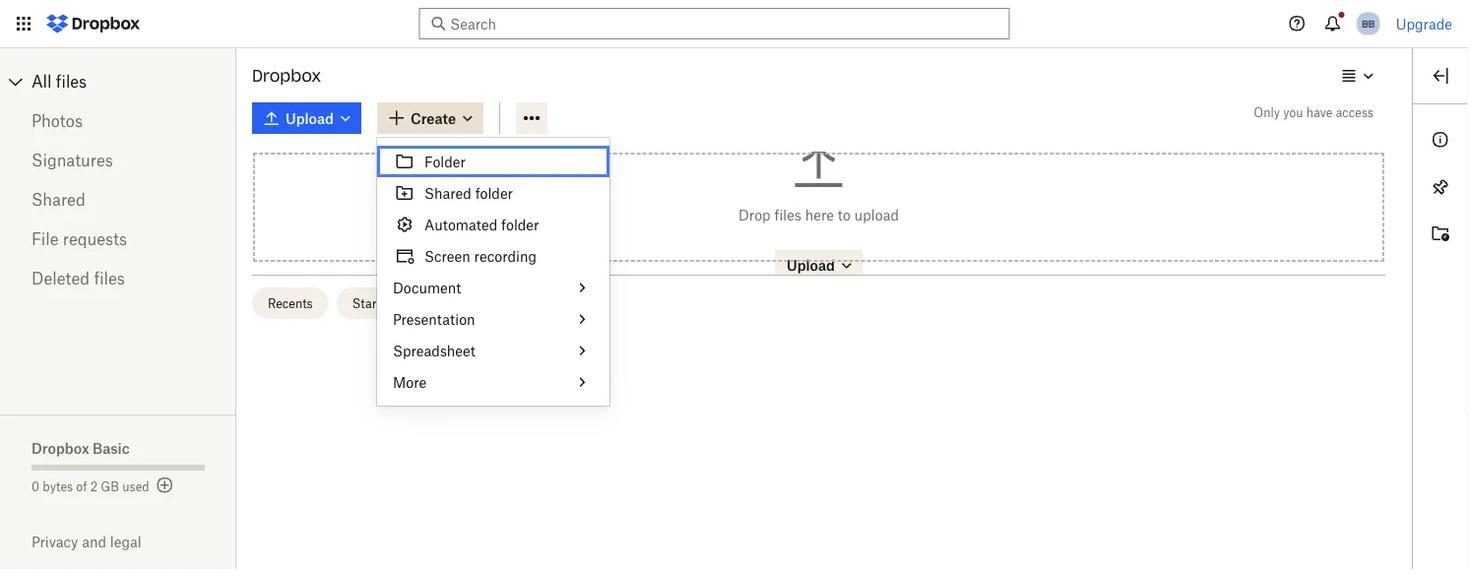 Task type: describe. For each thing, give the bounding box(es) containing it.
spreadsheet
[[393, 342, 476, 359]]

privacy and legal
[[32, 534, 141, 551]]

photos
[[32, 111, 83, 130]]

open pinned items image
[[1429, 175, 1453, 199]]

folder for automated folder
[[501, 216, 539, 233]]

presentation menu item
[[377, 303, 610, 335]]

bytes
[[43, 479, 73, 494]]

all
[[32, 72, 52, 91]]

files for deleted
[[94, 269, 125, 288]]

0 bytes of 2 gb used
[[32, 479, 149, 494]]

screen recording
[[424, 248, 537, 264]]

deleted files
[[32, 269, 125, 288]]

presentation
[[393, 311, 475, 327]]

signatures link
[[32, 141, 205, 180]]

files for all
[[56, 72, 87, 91]]

have
[[1307, 105, 1333, 120]]

files for drop
[[775, 207, 802, 224]]

deleted
[[32, 269, 90, 288]]

file requests
[[32, 229, 127, 249]]

drop files here to upload
[[739, 207, 899, 224]]

starred button
[[336, 288, 410, 319]]

all files
[[32, 72, 87, 91]]

screen
[[424, 248, 471, 264]]

only
[[1254, 105, 1280, 120]]

recents button
[[252, 288, 329, 319]]

of
[[76, 479, 87, 494]]

spreadsheet menu item
[[377, 335, 610, 366]]

shared for shared
[[32, 190, 85, 209]]

automated folder
[[424, 216, 539, 233]]

legal
[[110, 534, 141, 551]]

to
[[838, 207, 851, 224]]

dropbox for dropbox
[[252, 65, 321, 86]]

basic
[[93, 440, 130, 456]]

file
[[32, 229, 59, 249]]

deleted files link
[[32, 259, 205, 298]]

automated folder menu item
[[377, 209, 610, 240]]



Task type: vqa. For each thing, say whether or not it's contained in the screenshot.
SIGNATURES
yes



Task type: locate. For each thing, give the bounding box(es) containing it.
automated
[[424, 216, 498, 233]]

files
[[56, 72, 87, 91], [775, 207, 802, 224], [94, 269, 125, 288]]

2
[[90, 479, 98, 494]]

0 horizontal spatial dropbox
[[32, 440, 89, 456]]

0 vertical spatial folder
[[475, 185, 513, 201]]

all files link
[[32, 66, 236, 97]]

gb
[[101, 479, 119, 494]]

2 horizontal spatial files
[[775, 207, 802, 224]]

0 horizontal spatial shared
[[32, 190, 85, 209]]

shared
[[424, 185, 472, 201], [32, 190, 85, 209]]

document
[[393, 279, 461, 296]]

shared folder menu item
[[377, 177, 610, 209]]

folder up recording
[[501, 216, 539, 233]]

signatures
[[32, 151, 113, 170]]

here
[[805, 207, 834, 224]]

shared for shared folder
[[424, 185, 472, 201]]

drop
[[739, 207, 771, 224]]

used
[[122, 479, 149, 494]]

folder up automated folder menu item
[[475, 185, 513, 201]]

files left here
[[775, 207, 802, 224]]

recents
[[268, 296, 313, 311]]

dropbox basic
[[32, 440, 130, 456]]

1 vertical spatial folder
[[501, 216, 539, 233]]

2 vertical spatial files
[[94, 269, 125, 288]]

dropbox logo - go to the homepage image
[[39, 8, 147, 39]]

upgrade
[[1396, 15, 1453, 32]]

1 vertical spatial files
[[775, 207, 802, 224]]

folder for shared folder
[[475, 185, 513, 201]]

1 horizontal spatial shared
[[424, 185, 472, 201]]

1 vertical spatial dropbox
[[32, 440, 89, 456]]

global header element
[[0, 0, 1468, 48]]

dropbox
[[252, 65, 321, 86], [32, 440, 89, 456]]

folder
[[424, 153, 466, 170]]

0 horizontal spatial files
[[56, 72, 87, 91]]

file requests link
[[32, 220, 205, 259]]

more menu item
[[377, 366, 610, 398]]

shared folder
[[424, 185, 513, 201]]

you
[[1284, 105, 1304, 120]]

0
[[32, 479, 39, 494]]

upgrade link
[[1396, 15, 1453, 32]]

shared link
[[32, 180, 205, 220]]

starred
[[352, 296, 395, 311]]

files right all
[[56, 72, 87, 91]]

more
[[393, 374, 427, 390]]

open details pane image
[[1429, 64, 1453, 88]]

0 vertical spatial files
[[56, 72, 87, 91]]

files down file requests link
[[94, 269, 125, 288]]

open activity image
[[1429, 223, 1453, 246]]

dropbox for dropbox basic
[[32, 440, 89, 456]]

1 horizontal spatial files
[[94, 269, 125, 288]]

shared up the file
[[32, 190, 85, 209]]

and
[[82, 534, 106, 551]]

1 horizontal spatial dropbox
[[252, 65, 321, 86]]

open information panel image
[[1429, 128, 1453, 152]]

shared down folder
[[424, 185, 472, 201]]

privacy and legal link
[[32, 534, 236, 551]]

screen recording menu item
[[377, 240, 610, 272]]

access
[[1336, 105, 1374, 120]]

document menu item
[[377, 272, 610, 303]]

only you have access
[[1254, 105, 1374, 120]]

recording
[[474, 248, 537, 264]]

0 vertical spatial dropbox
[[252, 65, 321, 86]]

get more space image
[[153, 474, 177, 497]]

requests
[[63, 229, 127, 249]]

privacy
[[32, 534, 78, 551]]

folder
[[475, 185, 513, 201], [501, 216, 539, 233]]

photos link
[[32, 101, 205, 141]]

folder menu item
[[377, 146, 610, 177]]

upload
[[855, 207, 899, 224]]

shared inside shared folder menu item
[[424, 185, 472, 201]]



